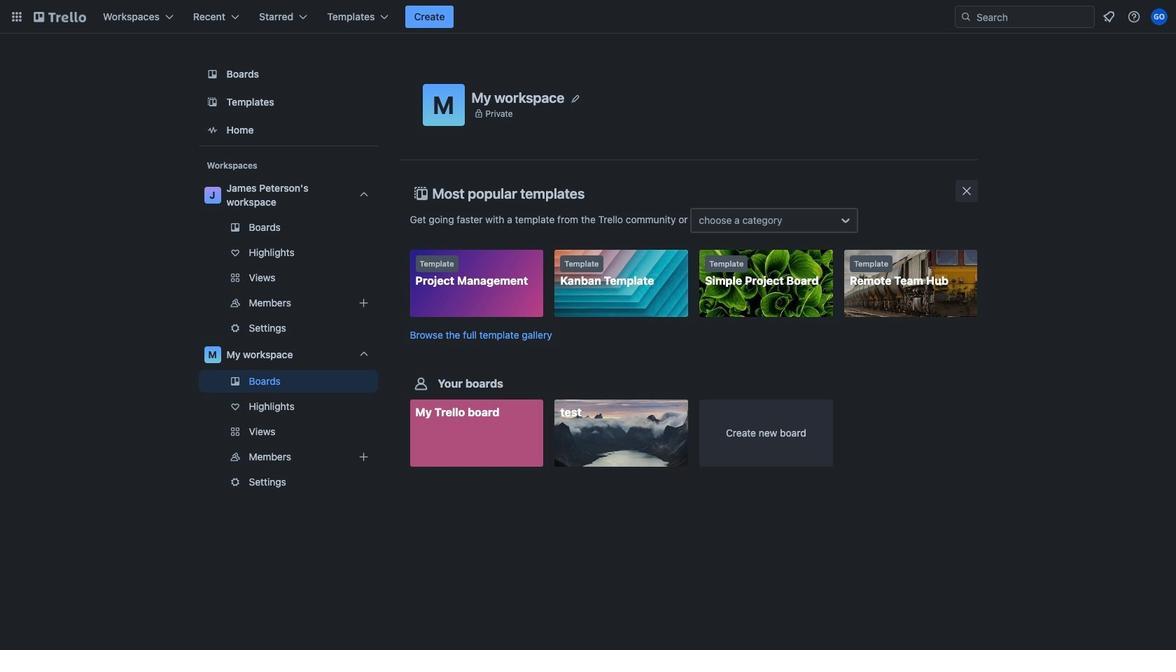 Task type: vqa. For each thing, say whether or not it's contained in the screenshot.
Primary Element
yes



Task type: describe. For each thing, give the bounding box(es) containing it.
open information menu image
[[1127, 10, 1141, 24]]

0 notifications image
[[1100, 8, 1117, 25]]

board image
[[204, 66, 221, 83]]

primary element
[[0, 0, 1176, 34]]

template board image
[[204, 94, 221, 111]]

search image
[[960, 11, 972, 22]]

1 add image from the top
[[355, 295, 372, 312]]



Task type: locate. For each thing, give the bounding box(es) containing it.
home image
[[204, 122, 221, 139]]

gary orlando (garyorlando) image
[[1151, 8, 1168, 25]]

Search field
[[972, 7, 1094, 27]]

0 vertical spatial add image
[[355, 295, 372, 312]]

add image
[[355, 295, 372, 312], [355, 449, 372, 466]]

back to home image
[[34, 6, 86, 28]]

1 vertical spatial add image
[[355, 449, 372, 466]]

2 add image from the top
[[355, 449, 372, 466]]



